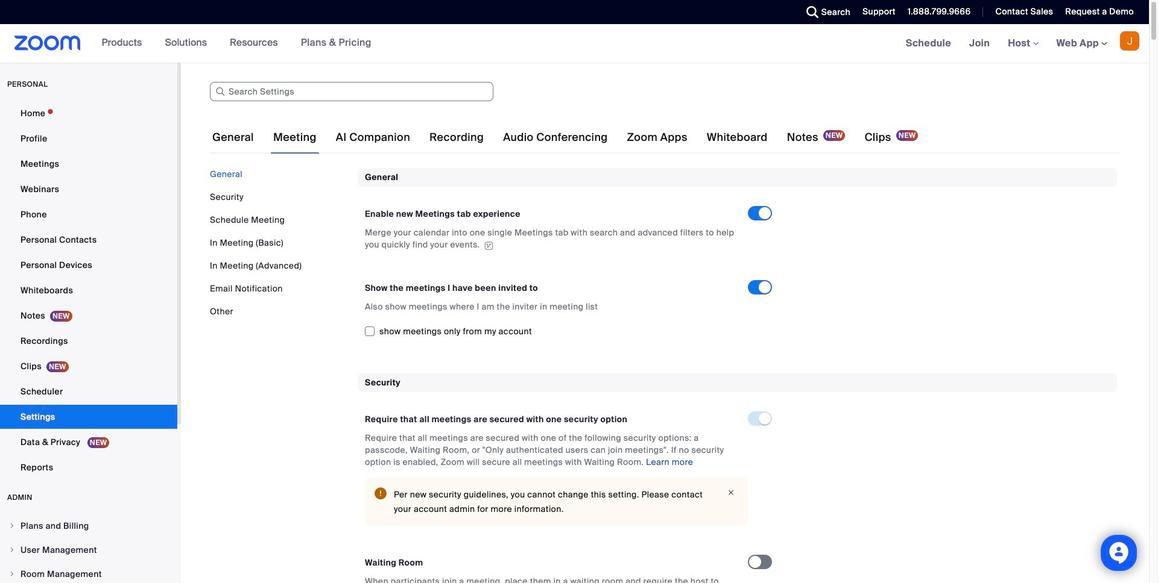 Task type: vqa. For each thing, say whether or not it's contained in the screenshot.
'a'
no



Task type: describe. For each thing, give the bounding box(es) containing it.
right image
[[8, 547, 16, 554]]

security element
[[358, 374, 1117, 584]]

warning image
[[375, 488, 387, 500]]

Search Settings text field
[[210, 82, 493, 101]]

close image
[[724, 488, 738, 499]]

personal menu menu
[[0, 101, 177, 481]]

1 right image from the top
[[8, 523, 16, 530]]

1 menu item from the top
[[0, 515, 177, 538]]

admin menu menu
[[0, 515, 177, 584]]

alert inside security element
[[365, 478, 748, 527]]

product information navigation
[[93, 24, 381, 63]]



Task type: locate. For each thing, give the bounding box(es) containing it.
general element
[[358, 168, 1117, 354]]

tabs of my account settings page tab list
[[210, 121, 921, 154]]

banner
[[0, 24, 1149, 63]]

1 vertical spatial right image
[[8, 571, 16, 578]]

3 menu item from the top
[[0, 563, 177, 584]]

application
[[365, 227, 737, 251]]

2 menu item from the top
[[0, 539, 177, 562]]

alert
[[365, 478, 748, 527]]

menu bar
[[210, 168, 349, 318]]

profile picture image
[[1120, 31, 1139, 51]]

right image up right icon
[[8, 523, 16, 530]]

2 vertical spatial menu item
[[0, 563, 177, 584]]

0 vertical spatial right image
[[8, 523, 16, 530]]

zoom logo image
[[14, 36, 81, 51]]

right image
[[8, 523, 16, 530], [8, 571, 16, 578]]

0 vertical spatial menu item
[[0, 515, 177, 538]]

menu item
[[0, 515, 177, 538], [0, 539, 177, 562], [0, 563, 177, 584]]

1 vertical spatial menu item
[[0, 539, 177, 562]]

2 right image from the top
[[8, 571, 16, 578]]

right image down right icon
[[8, 571, 16, 578]]

meetings navigation
[[897, 24, 1149, 63]]

support version for enable new meetings tab experience image
[[483, 242, 495, 250]]

application inside the "general" 'element'
[[365, 227, 737, 251]]



